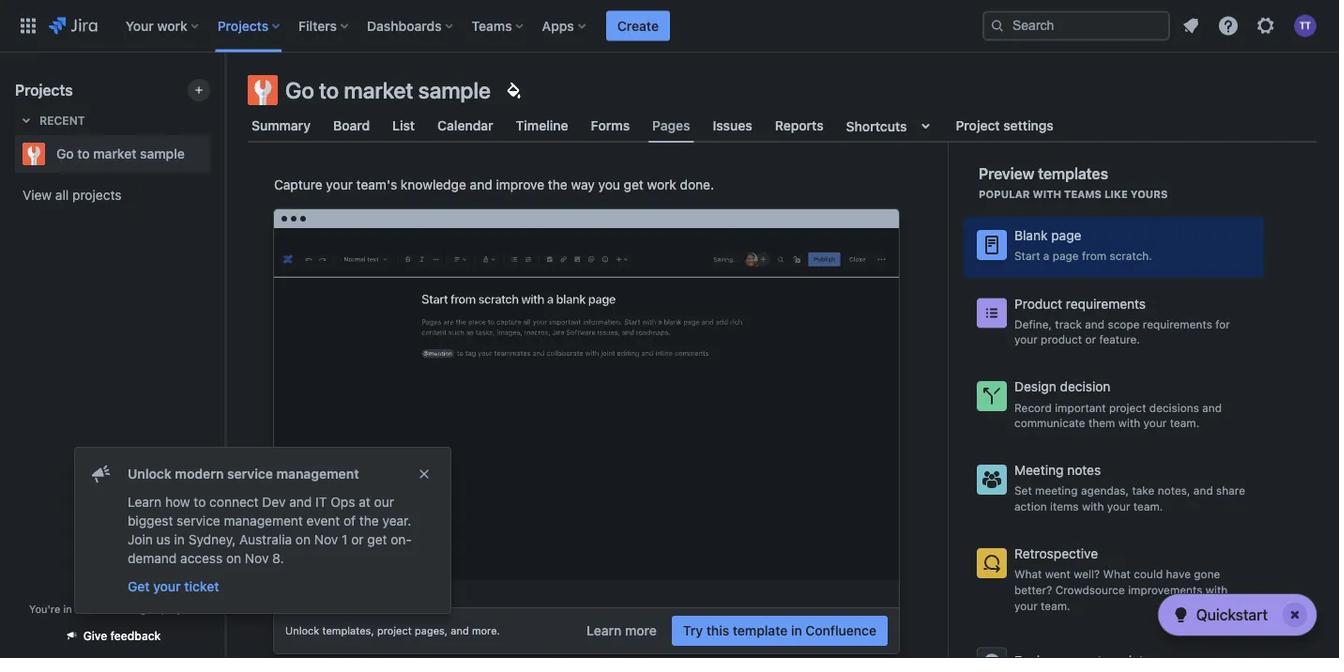 Task type: locate. For each thing, give the bounding box(es) containing it.
banner
[[0, 0, 1340, 53]]

service
[[227, 466, 273, 482], [177, 513, 220, 529]]

team. down the decisions
[[1170, 416, 1200, 429]]

1 vertical spatial or
[[351, 532, 364, 547]]

and inside the 'product requirements define, track and scope requirements for your product or feature.'
[[1086, 317, 1105, 330]]

start
[[1015, 249, 1041, 262]]

service up connect
[[227, 466, 273, 482]]

0 horizontal spatial team.
[[1041, 599, 1071, 612]]

management up australia
[[224, 513, 303, 529]]

2 vertical spatial in
[[791, 623, 802, 638]]

1 vertical spatial page
[[1053, 249, 1079, 262]]

1 vertical spatial get
[[367, 532, 387, 547]]

or
[[1086, 333, 1097, 346], [351, 532, 364, 547]]

your left team's
[[326, 177, 353, 192]]

way
[[571, 177, 595, 192]]

product
[[1041, 333, 1083, 346]]

2 horizontal spatial in
[[791, 623, 802, 638]]

list link
[[389, 109, 419, 143]]

year.
[[383, 513, 412, 529]]

with down gone
[[1206, 583, 1228, 596]]

demand
[[128, 551, 177, 566]]

team.
[[1170, 416, 1200, 429], [1134, 500, 1164, 513], [1041, 599, 1071, 612]]

what right well? at the right
[[1104, 568, 1131, 581]]

give feedback button
[[53, 621, 172, 651]]

popular
[[979, 188, 1030, 200]]

1 vertical spatial learn
[[587, 623, 622, 638]]

0 horizontal spatial go to market sample
[[56, 146, 185, 161]]

jira image
[[49, 15, 97, 37], [49, 15, 97, 37]]

0 vertical spatial project
[[1110, 401, 1147, 414]]

1 vertical spatial projects
[[15, 81, 73, 99]]

to down the recent
[[77, 146, 90, 161]]

team. inside retrospective what went well? what could have gone better? crowdsource improvements with your team.
[[1041, 599, 1071, 612]]

1 horizontal spatial project
[[377, 624, 412, 637]]

0 horizontal spatial sample
[[140, 146, 185, 161]]

projects up the sidebar navigation icon
[[218, 18, 269, 33]]

quickstart button
[[1159, 594, 1317, 636]]

team. down better?
[[1041, 599, 1071, 612]]

1 horizontal spatial projects
[[218, 18, 269, 33]]

meeting
[[1015, 462, 1064, 478]]

your inside button
[[153, 579, 181, 594]]

1 what from the left
[[1015, 568, 1043, 581]]

0 horizontal spatial on
[[226, 551, 241, 566]]

go to market sample
[[285, 77, 491, 103], [56, 146, 185, 161]]

0 vertical spatial team.
[[1170, 416, 1200, 429]]

with inside the preview templates popular with teams like yours
[[1033, 188, 1062, 200]]

shortcuts
[[847, 118, 907, 134]]

0 horizontal spatial what
[[1015, 568, 1043, 581]]

on down sydney,
[[226, 551, 241, 566]]

them
[[1089, 416, 1116, 429]]

0 vertical spatial to
[[319, 77, 339, 103]]

in inside button
[[791, 623, 802, 638]]

sample left add to starred image
[[140, 146, 185, 161]]

decision
[[1060, 379, 1111, 394]]

go to market sample up list
[[285, 77, 491, 103]]

with down 'agendas,'
[[1082, 500, 1104, 513]]

0 vertical spatial management
[[276, 466, 359, 482]]

filters button
[[293, 11, 356, 41]]

your work
[[126, 18, 188, 33]]

join
[[128, 532, 153, 547]]

to up board on the left
[[319, 77, 339, 103]]

0 horizontal spatial to
[[77, 146, 90, 161]]

0 horizontal spatial a
[[75, 603, 81, 615]]

requirements left for
[[1143, 317, 1213, 330]]

decision image
[[981, 385, 1004, 408]]

knowledge
[[401, 177, 466, 192]]

1 horizontal spatial on
[[296, 532, 311, 547]]

connect
[[210, 494, 259, 510]]

learn how to connect dev and it ops at our biggest service management event of the year. join us in sydney, australia on nov 1 or get on- demand access on nov 8.
[[128, 494, 412, 566]]

Search field
[[983, 11, 1171, 41]]

nov left 1 at the left bottom
[[314, 532, 338, 547]]

apps button
[[537, 11, 593, 41]]

2 horizontal spatial project
[[1110, 401, 1147, 414]]

templates,
[[322, 624, 374, 637]]

alert
[[75, 448, 451, 613]]

notes
[[1068, 462, 1101, 478]]

your down the decisions
[[1144, 416, 1167, 429]]

1 vertical spatial project
[[161, 603, 196, 615]]

tab list containing pages
[[237, 109, 1328, 143]]

0 horizontal spatial project
[[161, 603, 196, 615]]

teams
[[1065, 188, 1102, 200]]

projects up collapse recent projects icon
[[15, 81, 73, 99]]

1 vertical spatial in
[[63, 603, 72, 615]]

1 horizontal spatial unlock
[[285, 624, 320, 637]]

0 horizontal spatial market
[[93, 146, 137, 161]]

unlock inside alert
[[128, 466, 172, 482]]

1 vertical spatial market
[[93, 146, 137, 161]]

2 what from the left
[[1104, 568, 1131, 581]]

market up list
[[344, 77, 414, 103]]

sydney,
[[188, 532, 236, 547]]

2 horizontal spatial team.
[[1170, 416, 1200, 429]]

0 vertical spatial go
[[285, 77, 314, 103]]

and left "share" at the right bottom
[[1194, 484, 1214, 497]]

your inside the 'product requirements define, track and scope requirements for your product or feature.'
[[1015, 333, 1038, 346]]

what up better?
[[1015, 568, 1043, 581]]

pages,
[[415, 624, 448, 637]]

get
[[624, 177, 644, 192], [367, 532, 387, 547]]

blank
[[1015, 228, 1048, 243]]

templates
[[1038, 165, 1109, 183]]

1 horizontal spatial nov
[[314, 532, 338, 547]]

a left team- on the left of the page
[[75, 603, 81, 615]]

0 horizontal spatial projects
[[15, 81, 73, 99]]

0 horizontal spatial go
[[56, 146, 74, 161]]

1 horizontal spatial what
[[1104, 568, 1131, 581]]

learn more
[[587, 623, 657, 638]]

settings image
[[1255, 15, 1278, 37]]

more image
[[981, 651, 1004, 658]]

a right start on the top
[[1044, 249, 1050, 262]]

0 vertical spatial in
[[174, 532, 185, 547]]

feedback
[[110, 630, 161, 643]]

0 vertical spatial sample
[[418, 77, 491, 103]]

0 vertical spatial or
[[1086, 333, 1097, 346]]

1 vertical spatial sample
[[140, 146, 185, 161]]

1 horizontal spatial the
[[548, 177, 568, 192]]

how
[[165, 494, 190, 510]]

blank page start a page from scratch.
[[1015, 228, 1153, 262]]

1 horizontal spatial get
[[624, 177, 644, 192]]

tab list
[[237, 109, 1328, 143]]

settings
[[1004, 118, 1054, 133]]

learn inside learn how to connect dev and it ops at our biggest service management event of the year. join us in sydney, australia on nov 1 or get on- demand access on nov 8.
[[128, 494, 162, 510]]

set
[[1015, 484, 1032, 497]]

market up view all projects 'link'
[[93, 146, 137, 161]]

nov down australia
[[245, 551, 269, 566]]

go up summary
[[285, 77, 314, 103]]

0 vertical spatial a
[[1044, 249, 1050, 262]]

management up it
[[276, 466, 359, 482]]

unlock left templates,
[[285, 624, 320, 637]]

0 vertical spatial get
[[624, 177, 644, 192]]

create project image
[[192, 83, 207, 98]]

0 horizontal spatial learn
[[128, 494, 162, 510]]

it
[[316, 494, 327, 510]]

0 horizontal spatial get
[[367, 532, 387, 547]]

in right the template
[[791, 623, 802, 638]]

project up 'them'
[[1110, 401, 1147, 414]]

0 vertical spatial unlock
[[128, 466, 172, 482]]

1 horizontal spatial service
[[227, 466, 273, 482]]

learn up 'biggest'
[[128, 494, 162, 510]]

2 vertical spatial project
[[377, 624, 412, 637]]

and right the track
[[1086, 317, 1105, 330]]

record
[[1015, 401, 1052, 414]]

to right how
[[194, 494, 206, 510]]

0 horizontal spatial or
[[351, 532, 364, 547]]

the
[[548, 177, 568, 192], [359, 513, 379, 529]]

1 vertical spatial service
[[177, 513, 220, 529]]

notes,
[[1158, 484, 1191, 497]]

or inside the 'product requirements define, track and scope requirements for your product or feature.'
[[1086, 333, 1097, 346]]

what
[[1015, 568, 1043, 581], [1104, 568, 1131, 581]]

with inside the 'meeting notes set meeting agendas, take notes, and share action items with your team.'
[[1082, 500, 1104, 513]]

work left done.
[[647, 177, 677, 192]]

the down at
[[359, 513, 379, 529]]

0 vertical spatial go to market sample
[[285, 77, 491, 103]]

0 horizontal spatial work
[[157, 18, 188, 33]]

market
[[344, 77, 414, 103], [93, 146, 137, 161]]

try this template in confluence
[[683, 623, 877, 638]]

service up sydney,
[[177, 513, 220, 529]]

event
[[307, 513, 340, 529]]

get left on-
[[367, 532, 387, 547]]

work right your
[[157, 18, 188, 33]]

1 horizontal spatial or
[[1086, 333, 1097, 346]]

learn inside button
[[587, 623, 622, 638]]

1 vertical spatial work
[[647, 177, 677, 192]]

1 horizontal spatial to
[[194, 494, 206, 510]]

you're
[[29, 603, 60, 615]]

team. for meeting notes
[[1134, 500, 1164, 513]]

1 vertical spatial on
[[226, 551, 241, 566]]

like
[[1105, 188, 1128, 200]]

1 vertical spatial a
[[75, 603, 81, 615]]

management
[[276, 466, 359, 482], [224, 513, 303, 529]]

dismiss quickstart image
[[1281, 600, 1311, 630]]

went
[[1046, 568, 1071, 581]]

1 vertical spatial requirements
[[1143, 317, 1213, 330]]

get
[[128, 579, 150, 594]]

your
[[126, 18, 154, 33]]

1 horizontal spatial go to market sample
[[285, 77, 491, 103]]

1 vertical spatial management
[[224, 513, 303, 529]]

1 vertical spatial team.
[[1134, 500, 1164, 513]]

important
[[1055, 401, 1107, 414]]

in right the us
[[174, 532, 185, 547]]

notifications image
[[1180, 15, 1203, 37]]

1 horizontal spatial go
[[285, 77, 314, 103]]

or left feature.
[[1086, 333, 1097, 346]]

0 vertical spatial service
[[227, 466, 273, 482]]

page right blank
[[1052, 228, 1082, 243]]

in right you're
[[63, 603, 72, 615]]

dashboards button
[[362, 11, 461, 41]]

0 horizontal spatial nov
[[245, 551, 269, 566]]

in
[[174, 532, 185, 547], [63, 603, 72, 615], [791, 623, 802, 638]]

your right get
[[153, 579, 181, 594]]

or right 1 at the left bottom
[[351, 532, 364, 547]]

page left 'from'
[[1053, 249, 1079, 262]]

0 horizontal spatial the
[[359, 513, 379, 529]]

the left way
[[548, 177, 568, 192]]

learn left more
[[587, 623, 622, 638]]

learn for learn more
[[587, 623, 622, 638]]

confluence
[[806, 623, 877, 638]]

unlock modern service management
[[128, 466, 359, 482]]

your down "define,"
[[1015, 333, 1038, 346]]

go down the recent
[[56, 146, 74, 161]]

1 horizontal spatial market
[[344, 77, 414, 103]]

get right the you
[[624, 177, 644, 192]]

try
[[683, 623, 703, 638]]

1 horizontal spatial a
[[1044, 249, 1050, 262]]

project left pages,
[[377, 624, 412, 637]]

gone
[[1195, 568, 1221, 581]]

learn more button
[[576, 616, 668, 646]]

team. down take
[[1134, 500, 1164, 513]]

your down better?
[[1015, 599, 1038, 612]]

on down event
[[296, 532, 311, 547]]

1 vertical spatial go
[[56, 146, 74, 161]]

add to starred image
[[205, 143, 227, 165]]

and inside design decision record important project decisions and communicate them with your team.
[[1203, 401, 1223, 414]]

[object object] confluence template image
[[274, 228, 899, 580]]

sample up "calendar"
[[418, 77, 491, 103]]

get inside learn how to connect dev and it ops at our biggest service management event of the year. join us in sydney, australia on nov 1 or get on- demand access on nov 8.
[[367, 532, 387, 547]]

from
[[1083, 249, 1107, 262]]

meeting notes set meeting agendas, take notes, and share action items with your team.
[[1015, 462, 1246, 513]]

1 vertical spatial the
[[359, 513, 379, 529]]

a
[[1044, 249, 1050, 262], [75, 603, 81, 615]]

0 vertical spatial work
[[157, 18, 188, 33]]

0 horizontal spatial service
[[177, 513, 220, 529]]

2 vertical spatial team.
[[1041, 599, 1071, 612]]

project
[[956, 118, 1000, 133]]

1 vertical spatial unlock
[[285, 624, 320, 637]]

a inside blank page start a page from scratch.
[[1044, 249, 1050, 262]]

check image
[[1170, 604, 1193, 626]]

calendar link
[[434, 109, 497, 143]]

unlock up how
[[128, 466, 172, 482]]

your down 'agendas,'
[[1108, 500, 1131, 513]]

0 vertical spatial market
[[344, 77, 414, 103]]

and left it
[[289, 494, 312, 510]]

sidebar navigation image
[[205, 75, 246, 113]]

appswitcher icon image
[[17, 15, 39, 37]]

list
[[393, 118, 415, 133]]

done.
[[680, 177, 714, 192]]

0 horizontal spatial unlock
[[128, 466, 172, 482]]

1 vertical spatial to
[[77, 146, 90, 161]]

with down templates
[[1033, 188, 1062, 200]]

project down get your ticket button
[[161, 603, 196, 615]]

1 horizontal spatial in
[[174, 532, 185, 547]]

go to market sample up view all projects 'link'
[[56, 146, 185, 161]]

1 horizontal spatial learn
[[587, 623, 622, 638]]

0 vertical spatial projects
[[218, 18, 269, 33]]

with inside retrospective what went well? what could have gone better? crowdsource improvements with your team.
[[1206, 583, 1228, 596]]

1 horizontal spatial team.
[[1134, 500, 1164, 513]]

go
[[285, 77, 314, 103], [56, 146, 74, 161]]

and right the decisions
[[1203, 401, 1223, 414]]

project settings
[[956, 118, 1054, 133]]

with right 'them'
[[1119, 416, 1141, 429]]

to
[[319, 77, 339, 103], [77, 146, 90, 161], [194, 494, 206, 510]]

team. inside design decision record important project decisions and communicate them with your team.
[[1170, 416, 1200, 429]]

2 vertical spatial to
[[194, 494, 206, 510]]

requirements up scope
[[1066, 296, 1146, 311]]

team. inside the 'meeting notes set meeting agendas, take notes, and share action items with your team.'
[[1134, 500, 1164, 513]]

0 vertical spatial learn
[[128, 494, 162, 510]]

search image
[[990, 18, 1006, 33]]



Task type: vqa. For each thing, say whether or not it's contained in the screenshot.
the bottommost Nov
yes



Task type: describe. For each thing, give the bounding box(es) containing it.
primary element
[[11, 0, 983, 52]]

feature.
[[1100, 333, 1141, 346]]

scratch.
[[1110, 249, 1153, 262]]

or inside learn how to connect dev and it ops at our biggest service management event of the year. join us in sydney, australia on nov 1 or get on- demand access on nov 8.
[[351, 532, 364, 547]]

meeting notes image
[[981, 469, 1004, 491]]

this
[[707, 623, 730, 638]]

project settings link
[[952, 109, 1058, 143]]

ops
[[331, 494, 355, 510]]

reports
[[775, 118, 824, 133]]

shortcuts button
[[843, 109, 941, 143]]

modern
[[175, 466, 224, 482]]

set background color image
[[502, 79, 525, 101]]

our
[[374, 494, 394, 510]]

define,
[[1015, 317, 1052, 330]]

team's
[[356, 177, 397, 192]]

dismiss image
[[417, 467, 432, 482]]

0 vertical spatial requirements
[[1066, 296, 1146, 311]]

team-
[[84, 603, 113, 615]]

1 horizontal spatial sample
[[418, 77, 491, 103]]

take
[[1133, 484, 1155, 497]]

issues link
[[709, 109, 756, 143]]

filters
[[299, 18, 337, 33]]

apps
[[542, 18, 574, 33]]

retrospective what went well? what could have gone better? crowdsource improvements with your team.
[[1015, 546, 1228, 612]]

and inside learn how to connect dev and it ops at our biggest service management event of the year. join us in sydney, australia on nov 1 or get on- demand access on nov 8.
[[289, 494, 312, 510]]

ticket
[[184, 579, 219, 594]]

8.
[[272, 551, 284, 566]]

yours
[[1131, 188, 1168, 200]]

teams button
[[466, 11, 531, 41]]

2 horizontal spatial to
[[319, 77, 339, 103]]

try this template in confluence button
[[672, 616, 888, 646]]

your inside retrospective what went well? what could have gone better? crowdsource improvements with your team.
[[1015, 599, 1038, 612]]

dev
[[262, 494, 286, 510]]

all
[[55, 187, 69, 203]]

projects inside projects dropdown button
[[218, 18, 269, 33]]

to inside learn how to connect dev and it ops at our biggest service management event of the year. join us in sydney, australia on nov 1 or get on- demand access on nov 8.
[[194, 494, 206, 510]]

product requirements image
[[981, 302, 1004, 324]]

timeline link
[[512, 109, 572, 143]]

collapse recent projects image
[[15, 109, 38, 131]]

view all projects link
[[15, 178, 210, 212]]

pages
[[653, 118, 691, 133]]

summary
[[252, 118, 311, 133]]

1 vertical spatial go to market sample
[[56, 146, 185, 161]]

create
[[618, 18, 659, 33]]

preview
[[979, 165, 1035, 183]]

learn for learn how to connect dev and it ops at our biggest service management event of the year. join us in sydney, australia on nov 1 or get on- demand access on nov 8.
[[128, 494, 162, 510]]

and inside the 'meeting notes set meeting agendas, take notes, and share action items with your team.'
[[1194, 484, 1214, 497]]

recent
[[39, 114, 85, 127]]

help image
[[1218, 15, 1240, 37]]

0 vertical spatial on
[[296, 532, 311, 547]]

teams
[[472, 18, 512, 33]]

0 vertical spatial page
[[1052, 228, 1082, 243]]

comment image
[[90, 463, 113, 485]]

and left improve at the top of page
[[470, 177, 493, 192]]

board
[[333, 118, 370, 133]]

communicate
[[1015, 416, 1086, 429]]

product requirements define, track and scope requirements for your product or feature.
[[1015, 296, 1231, 346]]

with inside design decision record important project decisions and communicate them with your team.
[[1119, 416, 1141, 429]]

track
[[1056, 317, 1082, 330]]

0 horizontal spatial in
[[63, 603, 72, 615]]

unlock for unlock templates, project pages, and more.
[[285, 624, 320, 637]]

in inside learn how to connect dev and it ops at our biggest service management event of the year. join us in sydney, australia on nov 1 or get on- demand access on nov 8.
[[174, 532, 185, 547]]

project inside design decision record important project decisions and communicate them with your team.
[[1110, 401, 1147, 414]]

issues
[[713, 118, 753, 133]]

better?
[[1015, 583, 1053, 596]]

could
[[1134, 568, 1163, 581]]

your inside design decision record important project decisions and communicate them with your team.
[[1144, 416, 1167, 429]]

0 vertical spatial nov
[[314, 532, 338, 547]]

board link
[[330, 109, 374, 143]]

more.
[[472, 624, 500, 637]]

view all projects
[[23, 187, 122, 203]]

capture
[[274, 177, 323, 192]]

managed
[[113, 603, 158, 615]]

share
[[1217, 484, 1246, 497]]

retrospective
[[1015, 546, 1099, 561]]

forms link
[[587, 109, 634, 143]]

capture your team's knowledge and improve the way you get work done.
[[274, 177, 714, 192]]

reports link
[[771, 109, 828, 143]]

decisions
[[1150, 401, 1200, 414]]

retrospective image
[[981, 552, 1004, 575]]

unlock for unlock modern service management
[[128, 466, 172, 482]]

work inside 'dropdown button'
[[157, 18, 188, 33]]

the inside learn how to connect dev and it ops at our biggest service management event of the year. join us in sydney, australia on nov 1 or get on- demand access on nov 8.
[[359, 513, 379, 529]]

alert containing unlock modern service management
[[75, 448, 451, 613]]

view
[[23, 187, 52, 203]]

dashboards
[[367, 18, 442, 33]]

banner containing your work
[[0, 0, 1340, 53]]

have
[[1167, 568, 1191, 581]]

meeting
[[1036, 484, 1078, 497]]

0 vertical spatial the
[[548, 177, 568, 192]]

and left the more.
[[451, 624, 469, 637]]

on-
[[391, 532, 412, 547]]

management inside learn how to connect dev and it ops at our biggest service management event of the year. join us in sydney, australia on nov 1 or get on- demand access on nov 8.
[[224, 513, 303, 529]]

summary link
[[248, 109, 314, 143]]

crowdsource
[[1056, 583, 1125, 596]]

blank image
[[981, 234, 1004, 256]]

more
[[625, 623, 657, 638]]

your profile and settings image
[[1295, 15, 1317, 37]]

design decision record important project decisions and communicate them with your team.
[[1015, 379, 1223, 429]]

australia
[[239, 532, 292, 547]]

for
[[1216, 317, 1231, 330]]

team. for retrospective
[[1041, 599, 1071, 612]]

1 vertical spatial nov
[[245, 551, 269, 566]]

items
[[1051, 500, 1079, 513]]

timeline
[[516, 118, 569, 133]]

your work button
[[120, 11, 206, 41]]

you
[[599, 177, 620, 192]]

1 horizontal spatial work
[[647, 177, 677, 192]]

quickstart
[[1197, 606, 1268, 624]]

of
[[344, 513, 356, 529]]

biggest
[[128, 513, 173, 529]]

your inside the 'meeting notes set meeting agendas, take notes, and share action items with your team.'
[[1108, 500, 1131, 513]]

agendas,
[[1081, 484, 1130, 497]]

action
[[1015, 500, 1047, 513]]

get your ticket button
[[126, 576, 221, 598]]

get your ticket
[[128, 579, 219, 594]]

service inside learn how to connect dev and it ops at our biggest service management event of the year. join us in sydney, australia on nov 1 or get on- demand access on nov 8.
[[177, 513, 220, 529]]

1
[[342, 532, 348, 547]]



